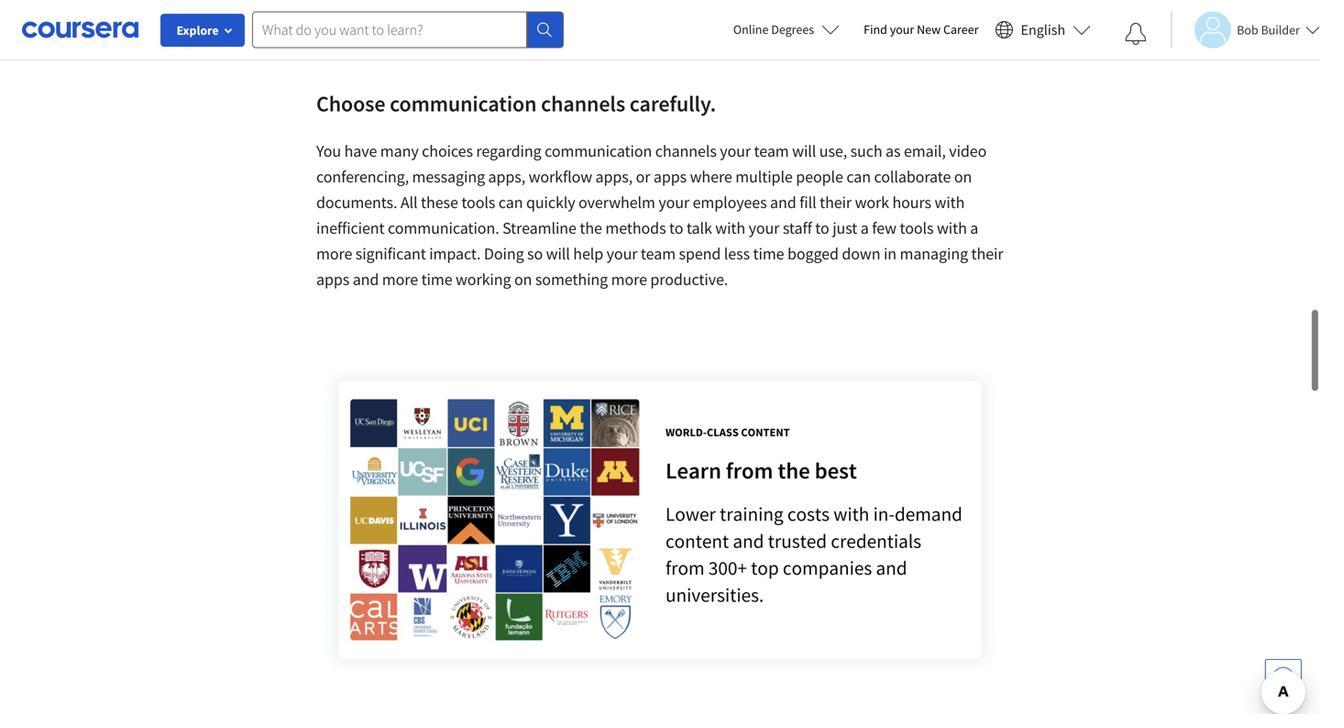 Task type: vqa. For each thing, say whether or not it's contained in the screenshot.
the leftmost team
yes



Task type: locate. For each thing, give the bounding box(es) containing it.
1 vertical spatial communication
[[545, 140, 652, 161]]

1 horizontal spatial to
[[815, 217, 829, 238]]

you
[[316, 140, 341, 161]]

workflow
[[529, 166, 592, 187]]

have
[[344, 140, 377, 161]]

on
[[954, 166, 972, 187], [514, 269, 532, 289]]

What do you want to learn? text field
[[252, 11, 527, 48]]

communication up the choices
[[390, 90, 537, 117]]

methods
[[605, 217, 666, 238]]

bob builder
[[1237, 22, 1300, 38]]

0 vertical spatial team
[[754, 140, 789, 161]]

a left few on the top right of the page
[[861, 217, 869, 238]]

0 horizontal spatial will
[[546, 243, 570, 264]]

documents.
[[316, 192, 397, 212]]

1 vertical spatial channels
[[655, 140, 717, 161]]

down
[[842, 243, 880, 264]]

apps right 'or'
[[654, 166, 687, 187]]

multiple
[[735, 166, 793, 187]]

people
[[796, 166, 843, 187]]

2 a from the left
[[970, 217, 978, 238]]

choices
[[422, 140, 473, 161]]

productive.
[[650, 269, 728, 289]]

find your new career link
[[855, 18, 988, 41]]

to
[[669, 217, 683, 238], [815, 217, 829, 238]]

with down employees
[[715, 217, 745, 238]]

video
[[949, 140, 987, 161]]

0 vertical spatial channels
[[541, 90, 625, 117]]

to left just
[[815, 217, 829, 238]]

email,
[[904, 140, 946, 161]]

1 horizontal spatial a
[[970, 217, 978, 238]]

0 horizontal spatial tools
[[461, 192, 495, 212]]

or
[[636, 166, 650, 187]]

0 horizontal spatial communication
[[390, 90, 537, 117]]

apps down inefficient
[[316, 269, 349, 289]]

0 horizontal spatial to
[[669, 217, 683, 238]]

1 a from the left
[[861, 217, 869, 238]]

0 vertical spatial apps
[[654, 166, 687, 187]]

communication up workflow
[[545, 140, 652, 161]]

help center image
[[1272, 666, 1294, 688]]

2 apps, from the left
[[595, 166, 633, 187]]

channels up workflow
[[541, 90, 625, 117]]

1 horizontal spatial communication
[[545, 140, 652, 161]]

can up streamline
[[498, 192, 523, 212]]

with
[[935, 192, 965, 212], [715, 217, 745, 238], [937, 217, 967, 238]]

your up 'talk'
[[659, 192, 689, 212]]

career
[[943, 21, 979, 38]]

1 horizontal spatial apps,
[[595, 166, 633, 187]]

communication
[[390, 90, 537, 117], [545, 140, 652, 161]]

show notifications image
[[1125, 23, 1147, 45]]

apps,
[[488, 166, 525, 187], [595, 166, 633, 187]]

0 vertical spatial on
[[954, 166, 972, 187]]

explore button
[[160, 14, 245, 47]]

with up "managing"
[[937, 217, 967, 238]]

1 horizontal spatial team
[[754, 140, 789, 161]]

 image
[[316, 358, 1004, 681]]

0 horizontal spatial a
[[861, 217, 869, 238]]

1 horizontal spatial and
[[770, 192, 796, 212]]

use,
[[819, 140, 847, 161]]

few
[[872, 217, 897, 238]]

team
[[754, 140, 789, 161], [641, 243, 676, 264]]

1 vertical spatial can
[[498, 192, 523, 212]]

more
[[316, 243, 352, 264], [382, 269, 418, 289], [611, 269, 647, 289]]

0 horizontal spatial apps,
[[488, 166, 525, 187]]

apps, down the regarding
[[488, 166, 525, 187]]

1 vertical spatial will
[[546, 243, 570, 264]]

0 vertical spatial communication
[[390, 90, 537, 117]]

1 vertical spatial team
[[641, 243, 676, 264]]

1 horizontal spatial channels
[[655, 140, 717, 161]]

online
[[733, 21, 769, 38]]

1 vertical spatial and
[[353, 269, 379, 289]]

and down significant
[[353, 269, 379, 289]]

choose
[[316, 90, 385, 117]]

apps
[[654, 166, 687, 187], [316, 269, 349, 289]]

1 vertical spatial on
[[514, 269, 532, 289]]

0 horizontal spatial can
[[498, 192, 523, 212]]

their up just
[[820, 192, 852, 212]]

can
[[846, 166, 871, 187], [498, 192, 523, 212]]

your down methods
[[607, 243, 637, 264]]

0 vertical spatial and
[[770, 192, 796, 212]]

team up multiple
[[754, 140, 789, 161]]

channels up where
[[655, 140, 717, 161]]

on down the so
[[514, 269, 532, 289]]

employees
[[693, 192, 767, 212]]

will left use,
[[792, 140, 816, 161]]

can down such
[[846, 166, 871, 187]]

explore
[[176, 22, 219, 39]]

collaborate
[[874, 166, 951, 187]]

1 horizontal spatial will
[[792, 140, 816, 161]]

time right less
[[753, 243, 784, 264]]

tools
[[461, 192, 495, 212], [900, 217, 934, 238]]

team down methods
[[641, 243, 676, 264]]

0 vertical spatial will
[[792, 140, 816, 161]]

their
[[820, 192, 852, 212], [971, 243, 1003, 264]]

your left staff
[[749, 217, 779, 238]]

channels
[[541, 90, 625, 117], [655, 140, 717, 161]]

time
[[753, 243, 784, 264], [421, 269, 452, 289]]

find your new career
[[864, 21, 979, 38]]

tools right these
[[461, 192, 495, 212]]

will
[[792, 140, 816, 161], [546, 243, 570, 264]]

more down inefficient
[[316, 243, 352, 264]]

the
[[580, 217, 602, 238]]

0 horizontal spatial on
[[514, 269, 532, 289]]

0 vertical spatial their
[[820, 192, 852, 212]]

your up where
[[720, 140, 751, 161]]

0 horizontal spatial time
[[421, 269, 452, 289]]

1 horizontal spatial can
[[846, 166, 871, 187]]

their right "managing"
[[971, 243, 1003, 264]]

time down the 'impact.'
[[421, 269, 452, 289]]

2 horizontal spatial more
[[611, 269, 647, 289]]

0 horizontal spatial team
[[641, 243, 676, 264]]

0 horizontal spatial apps
[[316, 269, 349, 289]]

1 horizontal spatial time
[[753, 243, 784, 264]]

doing
[[484, 243, 524, 264]]

0 vertical spatial can
[[846, 166, 871, 187]]

more down significant
[[382, 269, 418, 289]]

a
[[861, 217, 869, 238], [970, 217, 978, 238]]

messaging
[[412, 166, 485, 187]]

these
[[421, 192, 458, 212]]

more down methods
[[611, 269, 647, 289]]

on down video at the right top of page
[[954, 166, 972, 187]]

staff
[[783, 217, 812, 238]]

hours
[[892, 192, 931, 212]]

1 horizontal spatial on
[[954, 166, 972, 187]]

1 horizontal spatial their
[[971, 243, 1003, 264]]

to left 'talk'
[[669, 217, 683, 238]]

talk
[[687, 217, 712, 238]]

tools down "hours"
[[900, 217, 934, 238]]

and
[[770, 192, 796, 212], [353, 269, 379, 289]]

1 horizontal spatial tools
[[900, 217, 934, 238]]

a down video at the right top of page
[[970, 217, 978, 238]]

None search field
[[252, 11, 564, 48]]

and left fill
[[770, 192, 796, 212]]

your
[[890, 21, 914, 38], [720, 140, 751, 161], [659, 192, 689, 212], [749, 217, 779, 238], [607, 243, 637, 264]]

1 vertical spatial apps
[[316, 269, 349, 289]]

will right the so
[[546, 243, 570, 264]]

communication inside you have many choices regarding communication channels your team will use, such as email, video conferencing, messaging apps, workflow apps, or apps where multiple people can collaborate on documents. all these tools can quickly overwhelm your employees and fill their work hours with inefficient communication. streamline the methods to talk with your staff to just a few tools with a more significant impact. doing so will help your team spend less time bogged down in managing their apps and more time working on something more productive.
[[545, 140, 652, 161]]

apps, up overwhelm at the left top of page
[[595, 166, 633, 187]]



Task type: describe. For each thing, give the bounding box(es) containing it.
help
[[573, 243, 603, 264]]

2 to from the left
[[815, 217, 829, 238]]

working
[[456, 269, 511, 289]]

1 horizontal spatial more
[[382, 269, 418, 289]]

1 to from the left
[[669, 217, 683, 238]]

just
[[833, 217, 857, 238]]

bob
[[1237, 22, 1258, 38]]

you have many choices regarding communication channels your team will use, such as email, video conferencing, messaging apps, workflow apps, or apps where multiple people can collaborate on documents. all these tools can quickly overwhelm your employees and fill their work hours with inefficient communication. streamline the methods to talk with your staff to just a few tools with a more significant impact. doing so will help your team spend less time bogged down in managing their apps and more time working on something more productive.
[[316, 140, 1003, 289]]

carefully.
[[630, 90, 716, 117]]

bob builder button
[[1171, 11, 1320, 48]]

where
[[690, 166, 732, 187]]

streamline
[[502, 217, 576, 238]]

1 apps, from the left
[[488, 166, 525, 187]]

channels inside you have many choices regarding communication channels your team will use, such as email, video conferencing, messaging apps, workflow apps, or apps where multiple people can collaborate on documents. all these tools can quickly overwhelm your employees and fill their work hours with inefficient communication. streamline the methods to talk with your staff to just a few tools with a more significant impact. doing so will help your team spend less time bogged down in managing their apps and more time working on something more productive.
[[655, 140, 717, 161]]

online degrees button
[[719, 9, 855, 50]]

choose communication channels carefully.
[[316, 90, 720, 117]]

impact.
[[429, 243, 481, 264]]

bogged
[[787, 243, 839, 264]]

regarding
[[476, 140, 541, 161]]

such
[[850, 140, 882, 161]]

english button
[[988, 0, 1098, 60]]

1 horizontal spatial apps
[[654, 166, 687, 187]]

in
[[884, 243, 897, 264]]

0 horizontal spatial more
[[316, 243, 352, 264]]

coursera image
[[22, 15, 138, 44]]

1 vertical spatial time
[[421, 269, 452, 289]]

conferencing,
[[316, 166, 409, 187]]

many
[[380, 140, 419, 161]]

builder
[[1261, 22, 1300, 38]]

so
[[527, 243, 543, 264]]

as
[[886, 140, 901, 161]]

0 horizontal spatial their
[[820, 192, 852, 212]]

less
[[724, 243, 750, 264]]

significant
[[355, 243, 426, 264]]

all
[[400, 192, 418, 212]]

degrees
[[771, 21, 814, 38]]

spend
[[679, 243, 721, 264]]

with right "hours"
[[935, 192, 965, 212]]

quickly
[[526, 192, 575, 212]]

0 vertical spatial time
[[753, 243, 784, 264]]

inefficient
[[316, 217, 385, 238]]

managing
[[900, 243, 968, 264]]

0 horizontal spatial channels
[[541, 90, 625, 117]]

communication.
[[388, 217, 499, 238]]

work
[[855, 192, 889, 212]]

overwhelm
[[578, 192, 655, 212]]

0 horizontal spatial and
[[353, 269, 379, 289]]

1 vertical spatial their
[[971, 243, 1003, 264]]

english
[[1021, 21, 1065, 39]]

find
[[864, 21, 887, 38]]

1 vertical spatial tools
[[900, 217, 934, 238]]

fill
[[799, 192, 816, 212]]

new
[[917, 21, 941, 38]]

online degrees
[[733, 21, 814, 38]]

0 vertical spatial tools
[[461, 192, 495, 212]]

something
[[535, 269, 608, 289]]

your right find
[[890, 21, 914, 38]]



